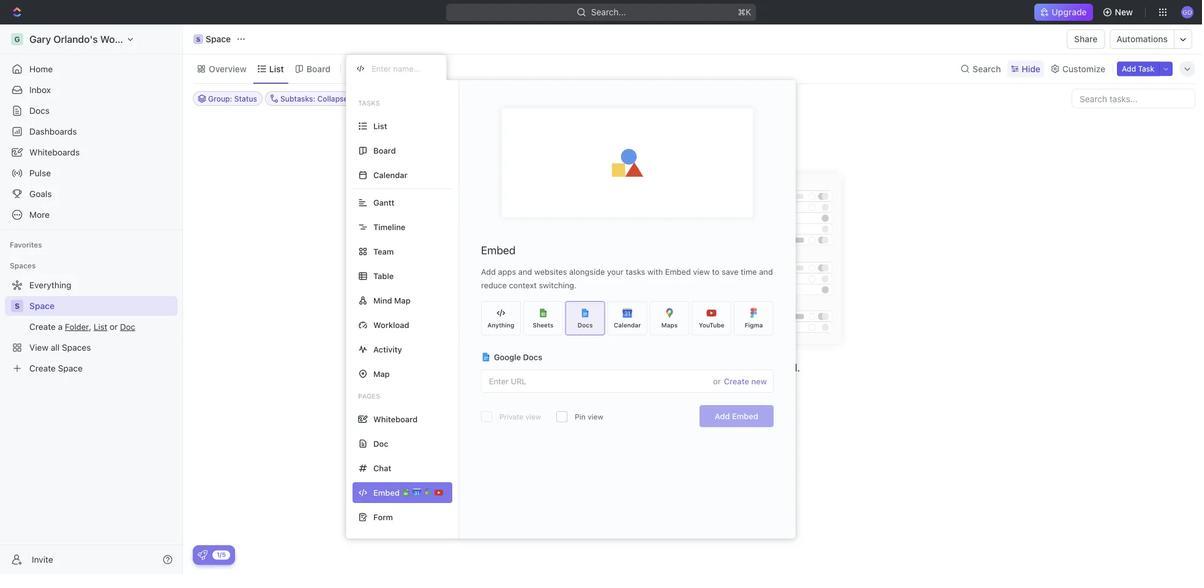 Task type: locate. For each thing, give the bounding box(es) containing it.
s for s
[[15, 302, 20, 310]]

customize
[[1063, 64, 1106, 74]]

s inside the s space
[[196, 36, 200, 43]]

docs
[[29, 106, 50, 116], [578, 322, 593, 329], [523, 353, 542, 362]]

docs link
[[5, 101, 178, 121]]

0 vertical spatial to
[[712, 267, 720, 276]]

1 vertical spatial space, , element
[[11, 300, 23, 312]]

0 vertical spatial add
[[1122, 65, 1136, 73]]

started.
[[766, 362, 800, 373]]

2 vertical spatial add
[[715, 412, 730, 421]]

to
[[712, 267, 720, 276], [737, 362, 746, 373]]

1 vertical spatial create
[[724, 377, 749, 386]]

list
[[269, 64, 284, 74], [373, 122, 387, 131], [719, 362, 735, 373], [703, 392, 717, 402]]

0 vertical spatial space
[[206, 34, 231, 44]]

maps
[[662, 322, 678, 329]]

1 horizontal spatial calendar
[[614, 322, 641, 329]]

search...
[[591, 7, 626, 17]]

+
[[668, 392, 674, 402]]

mind
[[373, 296, 392, 305]]

1 vertical spatial add
[[481, 267, 496, 276]]

0 vertical spatial create
[[679, 362, 709, 373]]

docs down the inbox
[[29, 106, 50, 116]]

space up overview "link"
[[206, 34, 231, 44]]

add left the task
[[1122, 65, 1136, 73]]

docs right google
[[523, 353, 542, 362]]

calendar left maps
[[614, 322, 641, 329]]

0 horizontal spatial s
[[15, 302, 20, 310]]

add up reduce
[[481, 267, 496, 276]]

1 vertical spatial map
[[373, 369, 390, 379]]

board
[[307, 64, 331, 74], [373, 146, 396, 155]]

create right the +
[[676, 392, 701, 402]]

view right pin
[[588, 413, 603, 421]]

2 vertical spatial space
[[606, 362, 634, 373]]

to left save
[[712, 267, 720, 276]]

form
[[373, 513, 393, 522]]

with
[[648, 267, 663, 276]]

timeline
[[373, 223, 406, 232]]

1 vertical spatial board
[[373, 146, 396, 155]]

favorites
[[10, 241, 42, 249]]

get
[[749, 362, 763, 373]]

2 horizontal spatial space
[[606, 362, 634, 373]]

embed
[[481, 244, 516, 257], [665, 267, 691, 276], [732, 412, 759, 421]]

1 horizontal spatial hide
[[1022, 64, 1041, 74]]

share
[[1074, 34, 1098, 44]]

task
[[1138, 65, 1155, 73]]

customize button
[[1047, 60, 1109, 77]]

2 horizontal spatial add
[[1122, 65, 1136, 73]]

list right the a
[[719, 362, 735, 373]]

list down or at bottom right
[[703, 392, 717, 402]]

dashboards
[[29, 126, 77, 137]]

1 horizontal spatial and
[[759, 267, 773, 276]]

and right time
[[759, 267, 773, 276]]

create right or at bottom right
[[724, 377, 749, 386]]

hide
[[1022, 64, 1041, 74], [616, 94, 632, 103]]

space down spaces
[[29, 301, 55, 311]]

0 horizontal spatial docs
[[29, 106, 50, 116]]

1 horizontal spatial view
[[588, 413, 603, 421]]

space left is
[[606, 362, 634, 373]]

hide button
[[1007, 60, 1044, 77]]

anything
[[488, 322, 515, 329]]

search button
[[957, 60, 1005, 77]]

2 and from the left
[[759, 267, 773, 276]]

1 horizontal spatial map
[[394, 296, 411, 305]]

create left the a
[[679, 362, 709, 373]]

1 vertical spatial hide
[[616, 94, 632, 103]]

1 horizontal spatial board
[[373, 146, 396, 155]]

1 horizontal spatial space, , element
[[193, 34, 203, 44]]

board right list link
[[307, 64, 331, 74]]

calendar
[[373, 170, 408, 180], [614, 322, 641, 329]]

invite
[[32, 555, 53, 565]]

embed right with
[[665, 267, 691, 276]]

onboarding checklist button element
[[198, 550, 208, 560]]

embed down the or create new
[[732, 412, 759, 421]]

assignees button
[[475, 91, 532, 106]]

google
[[494, 353, 521, 362]]

board link
[[304, 60, 331, 77]]

automations
[[1117, 34, 1168, 44]]

inbox
[[29, 85, 51, 95]]

0 horizontal spatial map
[[373, 369, 390, 379]]

board down tasks
[[373, 146, 396, 155]]

view
[[693, 267, 710, 276], [526, 413, 541, 421], [588, 413, 603, 421]]

0 horizontal spatial hide
[[616, 94, 632, 103]]

or create new
[[713, 377, 767, 386]]

1 horizontal spatial to
[[737, 362, 746, 373]]

list link
[[267, 60, 284, 77]]

Enter URL text field
[[482, 370, 713, 392]]

sheets
[[533, 322, 554, 329]]

overview
[[209, 64, 247, 74]]

to up the or create new
[[737, 362, 746, 373]]

view button
[[346, 60, 386, 77]]

0 horizontal spatial embed
[[481, 244, 516, 257]]

hide inside dropdown button
[[1022, 64, 1041, 74]]

view left save
[[693, 267, 710, 276]]

1 vertical spatial calendar
[[614, 322, 641, 329]]

2 horizontal spatial docs
[[578, 322, 593, 329]]

add inside the add apps and websites alongside your tasks with embed view to save time and reduce context switching.
[[481, 267, 496, 276]]

favorites button
[[5, 238, 47, 252]]

map right mind on the bottom left of the page
[[394, 296, 411, 305]]

view right private
[[526, 413, 541, 421]]

empty.
[[646, 362, 676, 373]]

1 horizontal spatial add
[[715, 412, 730, 421]]

0 vertical spatial hide
[[1022, 64, 1041, 74]]

create
[[679, 362, 709, 373], [724, 377, 749, 386], [676, 392, 701, 402]]

assignees
[[491, 94, 527, 103]]

dashboards link
[[5, 122, 178, 141]]

list down tasks
[[373, 122, 387, 131]]

2 horizontal spatial embed
[[732, 412, 759, 421]]

0 horizontal spatial add
[[481, 267, 496, 276]]

create for or create new
[[724, 377, 749, 386]]

2 vertical spatial embed
[[732, 412, 759, 421]]

space tree
[[5, 275, 178, 378]]

0 horizontal spatial to
[[712, 267, 720, 276]]

docs right the sheets at the bottom of the page
[[578, 322, 593, 329]]

0 horizontal spatial space, , element
[[11, 300, 23, 312]]

1 horizontal spatial embed
[[665, 267, 691, 276]]

search
[[973, 64, 1001, 74]]

s
[[196, 36, 200, 43], [15, 302, 20, 310]]

add down or at bottom right
[[715, 412, 730, 421]]

map
[[394, 296, 411, 305], [373, 369, 390, 379]]

0 vertical spatial s
[[196, 36, 200, 43]]

embed up apps
[[481, 244, 516, 257]]

0 vertical spatial board
[[307, 64, 331, 74]]

private view
[[500, 413, 541, 421]]

1 horizontal spatial space
[[206, 34, 231, 44]]

1 horizontal spatial docs
[[523, 353, 542, 362]]

1 vertical spatial space
[[29, 301, 55, 311]]

doc
[[373, 439, 388, 448]]

and up context
[[518, 267, 532, 276]]

2 horizontal spatial view
[[693, 267, 710, 276]]

0 horizontal spatial and
[[518, 267, 532, 276]]

1 vertical spatial s
[[15, 302, 20, 310]]

0 vertical spatial calendar
[[373, 170, 408, 180]]

calendar up gantt
[[373, 170, 408, 180]]

space for this space is empty. create a list to get started.
[[606, 362, 634, 373]]

add task button
[[1117, 62, 1159, 76]]

2 vertical spatial create
[[676, 392, 701, 402]]

2 vertical spatial docs
[[523, 353, 542, 362]]

1 and from the left
[[518, 267, 532, 276]]

view
[[362, 64, 381, 74]]

create for + create list
[[676, 392, 701, 402]]

0 horizontal spatial space
[[29, 301, 55, 311]]

tasks
[[626, 267, 645, 276]]

docs inside sidebar navigation
[[29, 106, 50, 116]]

0 horizontal spatial view
[[526, 413, 541, 421]]

1 horizontal spatial s
[[196, 36, 200, 43]]

s inside tree
[[15, 302, 20, 310]]

upgrade link
[[1035, 4, 1093, 21]]

tasks
[[358, 99, 380, 107]]

onboarding checklist button image
[[198, 550, 208, 560]]

hide button
[[611, 91, 637, 106]]

space, , element
[[193, 34, 203, 44], [11, 300, 23, 312]]

1 vertical spatial embed
[[665, 267, 691, 276]]

1 vertical spatial docs
[[578, 322, 593, 329]]

embed inside the add apps and websites alongside your tasks with embed view to save time and reduce context switching.
[[665, 267, 691, 276]]

map down activity
[[373, 369, 390, 379]]

and
[[518, 267, 532, 276], [759, 267, 773, 276]]

chat
[[373, 464, 391, 473]]

1 vertical spatial to
[[737, 362, 746, 373]]

0 vertical spatial docs
[[29, 106, 50, 116]]

websites
[[534, 267, 567, 276]]



Task type: vqa. For each thing, say whether or not it's contained in the screenshot.
the rightmost and
yes



Task type: describe. For each thing, give the bounding box(es) containing it.
youtube
[[699, 322, 725, 329]]

figma
[[745, 322, 763, 329]]

new button
[[1098, 2, 1141, 22]]

goals
[[29, 189, 52, 199]]

space, , element inside space tree
[[11, 300, 23, 312]]

⌘k
[[738, 7, 751, 17]]

view button
[[346, 54, 386, 83]]

table
[[373, 272, 394, 281]]

apps
[[498, 267, 516, 276]]

pulse
[[29, 168, 51, 178]]

add for add embed
[[715, 412, 730, 421]]

add for add apps and websites alongside your tasks with embed view to save time and reduce context switching.
[[481, 267, 496, 276]]

overview link
[[206, 60, 247, 77]]

add for add task
[[1122, 65, 1136, 73]]

share button
[[1067, 29, 1105, 49]]

a
[[711, 362, 716, 373]]

space for s space
[[206, 34, 231, 44]]

inbox link
[[5, 80, 178, 100]]

switching.
[[539, 281, 577, 290]]

list left board link
[[269, 64, 284, 74]]

0 horizontal spatial board
[[307, 64, 331, 74]]

add task
[[1122, 65, 1155, 73]]

this space is empty. create a list to get started.
[[585, 362, 800, 373]]

pin view
[[575, 413, 603, 421]]

s for s space
[[196, 36, 200, 43]]

0 horizontal spatial calendar
[[373, 170, 408, 180]]

goals link
[[5, 184, 178, 204]]

private
[[500, 413, 524, 421]]

whiteboard
[[373, 415, 418, 424]]

reduce
[[481, 281, 507, 290]]

is
[[637, 362, 644, 373]]

pages
[[358, 392, 380, 400]]

0 vertical spatial embed
[[481, 244, 516, 257]]

pin
[[575, 413, 586, 421]]

Enter name... field
[[370, 63, 436, 74]]

add embed
[[715, 412, 759, 421]]

space inside 'link'
[[29, 301, 55, 311]]

home
[[29, 64, 53, 74]]

0 vertical spatial space, , element
[[193, 34, 203, 44]]

space link
[[29, 296, 175, 316]]

google docs
[[494, 353, 542, 362]]

add embed button
[[700, 405, 774, 427]]

+ create list
[[668, 392, 717, 402]]

sidebar navigation
[[0, 24, 183, 574]]

1/5
[[217, 551, 226, 558]]

workload
[[373, 320, 409, 330]]

team
[[373, 247, 394, 256]]

alongside
[[569, 267, 605, 276]]

to inside the add apps and websites alongside your tasks with embed view to save time and reduce context switching.
[[712, 267, 720, 276]]

Search tasks... text field
[[1073, 89, 1195, 108]]

embed inside button
[[732, 412, 759, 421]]

context
[[509, 281, 537, 290]]

add apps and websites alongside your tasks with embed view to save time and reduce context switching.
[[481, 267, 773, 290]]

gantt
[[373, 198, 395, 207]]

home link
[[5, 59, 178, 79]]

hide inside button
[[616, 94, 632, 103]]

pulse link
[[5, 163, 178, 183]]

save
[[722, 267, 739, 276]]

new
[[1115, 7, 1133, 17]]

view for pin view
[[588, 413, 603, 421]]

mind map
[[373, 296, 411, 305]]

time
[[741, 267, 757, 276]]

whiteboards
[[29, 147, 80, 157]]

upgrade
[[1052, 7, 1087, 17]]

s space
[[196, 34, 231, 44]]

view inside the add apps and websites alongside your tasks with embed view to save time and reduce context switching.
[[693, 267, 710, 276]]

spaces
[[10, 261, 36, 270]]

whiteboards link
[[5, 143, 178, 162]]

activity
[[373, 345, 402, 354]]

new
[[751, 377, 767, 386]]

view for private view
[[526, 413, 541, 421]]

or
[[713, 377, 721, 386]]

your
[[607, 267, 624, 276]]

0 vertical spatial map
[[394, 296, 411, 305]]

automations button
[[1111, 30, 1174, 48]]

this
[[585, 362, 604, 373]]



